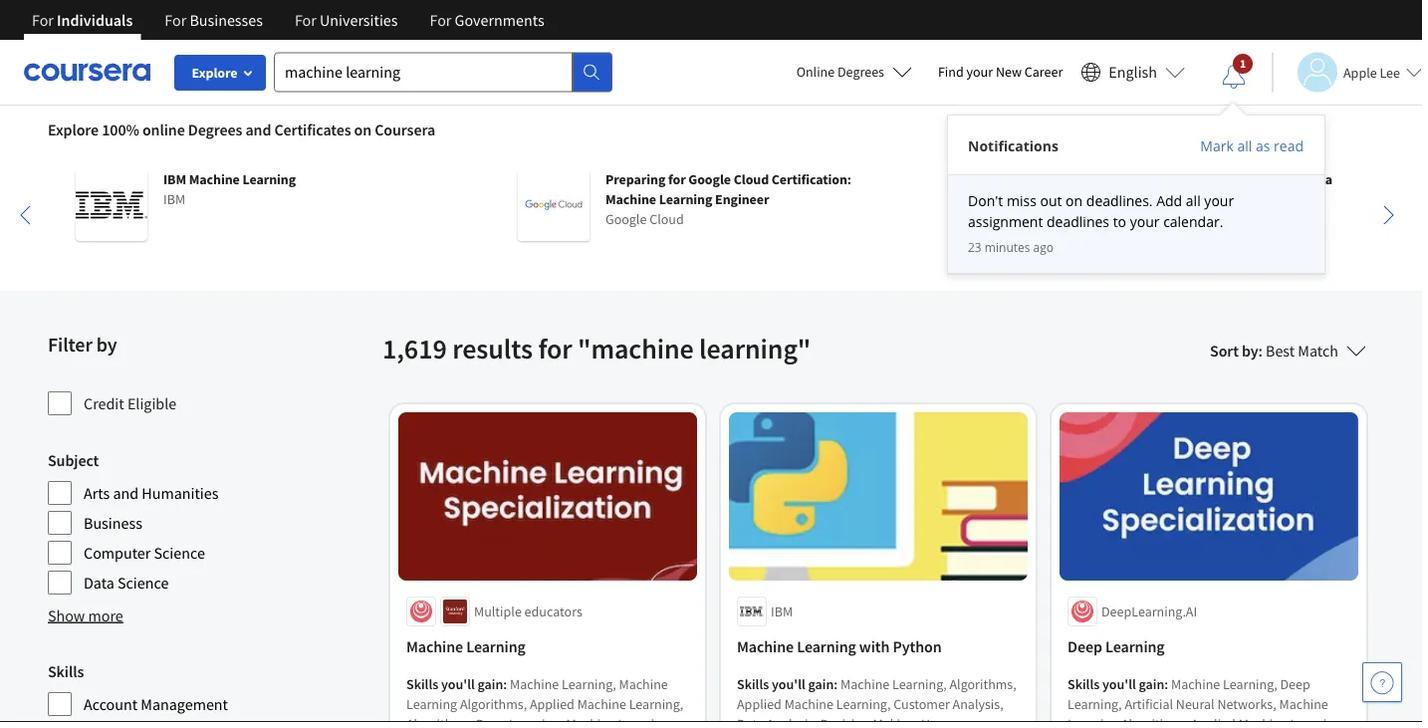 Task type: locate. For each thing, give the bounding box(es) containing it.
2 for from the left
[[165, 10, 186, 30]]

0 vertical spatial degrees
[[838, 63, 884, 81]]

1 horizontal spatial for
[[668, 170, 686, 188]]

master
[[1048, 170, 1089, 188]]

machine learning
[[406, 636, 526, 656]]

python
[[893, 636, 942, 656]]

0 vertical spatial for
[[668, 170, 686, 188]]

explore inside dropdown button
[[192, 64, 238, 82]]

learning, up customer
[[893, 675, 947, 693]]

0 horizontal spatial data
[[84, 573, 114, 593]]

0 horizontal spatial by
[[96, 332, 117, 357]]

0 horizontal spatial you'll
[[441, 675, 475, 693]]

0 vertical spatial cloud
[[734, 170, 769, 188]]

analysis, down applied
[[767, 715, 818, 722]]

1 you'll from the left
[[441, 675, 475, 693]]

your up calendar.
[[1205, 191, 1234, 210]]

ibm image
[[76, 169, 147, 241]]

1 vertical spatial degrees
[[188, 120, 242, 139]]

0 horizontal spatial gain
[[478, 675, 503, 693]]

for right results
[[538, 331, 572, 366]]

1 vertical spatial on
[[1066, 191, 1083, 210]]

lee
[[1380, 63, 1400, 81]]

learning left with
[[797, 636, 856, 656]]

of
[[1092, 170, 1104, 188]]

1 horizontal spatial degrees
[[838, 63, 884, 81]]

1 horizontal spatial you'll
[[772, 675, 806, 693]]

learning down explore 100% online degrees and certificates on coursera
[[242, 170, 296, 188]]

you'll for deep
[[1103, 675, 1136, 693]]

all up calendar.
[[1186, 191, 1201, 210]]

learning, up decision
[[836, 695, 891, 713]]

analysis, down algorithms,
[[953, 695, 1004, 713]]

1 vertical spatial data
[[84, 573, 114, 593]]

by right 'filter'
[[96, 332, 117, 357]]

skills up account
[[48, 661, 84, 681]]

1 vertical spatial all
[[1186, 191, 1201, 210]]

: up decision
[[834, 675, 838, 693]]

your
[[967, 63, 993, 81], [1205, 191, 1234, 210], [1130, 212, 1160, 231]]

for right preparing
[[668, 170, 686, 188]]

learning down multiple
[[466, 636, 526, 656]]

1 horizontal spatial analysis,
[[953, 695, 1004, 713]]

individuals
[[57, 10, 133, 30]]

computer science
[[84, 543, 205, 563]]

notifications
[[968, 136, 1059, 155]]

london
[[1145, 210, 1190, 228]]

learning down mark all as read in the right top of the page
[[1223, 170, 1277, 188]]

coursera image
[[24, 56, 150, 88]]

skills you'll gain : for deep
[[1068, 675, 1171, 693]]

for individuals
[[32, 10, 133, 30]]

computer
[[84, 543, 151, 563]]

by for sort
[[1242, 341, 1259, 361]]

learning
[[242, 170, 296, 188], [1223, 170, 1277, 188], [659, 190, 713, 208], [466, 636, 526, 656], [797, 636, 856, 656], [1106, 636, 1165, 656]]

you'll down deep learning
[[1103, 675, 1136, 693]]

gain for deep
[[1139, 675, 1165, 693]]

:
[[1259, 341, 1263, 361], [503, 675, 507, 693], [834, 675, 838, 693], [1165, 675, 1169, 693]]

and down read
[[1279, 170, 1302, 188]]

2 skills you'll gain : from the left
[[737, 675, 841, 693]]

for for universities
[[295, 10, 317, 30]]

and inside subject "group"
[[113, 483, 139, 503]]

1 horizontal spatial learning,
[[893, 675, 947, 693]]

1 gain from the left
[[478, 675, 503, 693]]

explore button
[[174, 55, 266, 91]]

on left coursera
[[354, 120, 372, 139]]

1,619
[[382, 331, 447, 366]]

3 you'll from the left
[[1103, 675, 1136, 693]]

gain for machine
[[478, 675, 503, 693]]

you'll down machine learning
[[441, 675, 475, 693]]

universities
[[320, 10, 398, 30]]

deadlines
[[1047, 212, 1110, 231]]

coursera
[[375, 120, 435, 139]]

1 horizontal spatial google
[[689, 170, 731, 188]]

ibm
[[163, 170, 186, 188], [163, 190, 185, 208], [771, 602, 793, 620]]

account
[[84, 694, 138, 714]]

gain down machine learning with python
[[808, 675, 834, 693]]

: down machine learning
[[503, 675, 507, 693]]

1 horizontal spatial and
[[245, 120, 271, 139]]

2 horizontal spatial you'll
[[1103, 675, 1136, 693]]

machine inside ibm machine learning ibm
[[189, 170, 240, 188]]

imperial college london image
[[960, 169, 1032, 241]]

ibm up machine learning with python
[[771, 602, 793, 620]]

2 horizontal spatial data
[[1305, 170, 1333, 188]]

2 vertical spatial ibm
[[771, 602, 793, 620]]

1 horizontal spatial gain
[[808, 675, 834, 693]]

you'll up applied
[[772, 675, 806, 693]]

skills up applied
[[737, 675, 769, 693]]

google cloud image
[[518, 169, 590, 241]]

1 vertical spatial your
[[1205, 191, 1234, 210]]

0 vertical spatial your
[[967, 63, 993, 81]]

explore down for businesses
[[192, 64, 238, 82]]

science up 'imperial'
[[1048, 190, 1094, 208]]

0 horizontal spatial and
[[113, 483, 139, 503]]

0 horizontal spatial all
[[1186, 191, 1201, 210]]

3 gain from the left
[[1139, 675, 1165, 693]]

for left the businesses
[[165, 10, 186, 30]]

eligible
[[127, 393, 177, 413]]

new
[[996, 63, 1022, 81]]

learning"
[[699, 331, 811, 366]]

0 horizontal spatial analysis,
[[767, 715, 818, 722]]

1 vertical spatial cloud
[[650, 210, 684, 228]]

2 horizontal spatial gain
[[1139, 675, 1165, 693]]

machine inside preparing for google cloud certification: machine learning engineer google cloud
[[606, 190, 656, 208]]

your inside find your new career link
[[967, 63, 993, 81]]

for up what do you want to learn? text box
[[430, 10, 452, 30]]

your right to
[[1130, 212, 1160, 231]]

learning inside master of science in machine learning and data science imperial college london
[[1223, 170, 1277, 188]]

0 horizontal spatial explore
[[48, 120, 99, 139]]

2 vertical spatial and
[[113, 483, 139, 503]]

as
[[1256, 136, 1270, 155]]

0 vertical spatial on
[[354, 120, 372, 139]]

2 horizontal spatial your
[[1205, 191, 1234, 210]]

ibm machine learning ibm
[[163, 170, 296, 208]]

3 for from the left
[[295, 10, 317, 30]]

you'll
[[441, 675, 475, 693], [772, 675, 806, 693], [1103, 675, 1136, 693]]

degrees
[[838, 63, 884, 81], [188, 120, 242, 139]]

mark all as read
[[1201, 136, 1304, 155]]

1 vertical spatial google
[[606, 210, 647, 228]]

find
[[938, 63, 964, 81]]

0 vertical spatial learning,
[[893, 675, 947, 693]]

2 horizontal spatial and
[[1279, 170, 1302, 188]]

certification:
[[772, 170, 852, 188]]

and inside master of science in machine learning and data science imperial college london
[[1279, 170, 1302, 188]]

0 vertical spatial explore
[[192, 64, 238, 82]]

1 horizontal spatial your
[[1130, 212, 1160, 231]]

ibm for ibm machine learning ibm
[[163, 170, 186, 188]]

deep learning link
[[1068, 634, 1351, 658]]

1 vertical spatial and
[[1279, 170, 1302, 188]]

learning down preparing
[[659, 190, 713, 208]]

ibm right ibm image
[[163, 190, 185, 208]]

gain
[[478, 675, 503, 693], [808, 675, 834, 693], [1139, 675, 1165, 693]]

learning down the deeplearning.ai
[[1106, 636, 1165, 656]]

google
[[689, 170, 731, 188], [606, 210, 647, 228]]

out
[[1040, 191, 1062, 210]]

all left "as"
[[1238, 136, 1252, 155]]

on up deadlines
[[1066, 191, 1083, 210]]

deep
[[1068, 636, 1103, 656]]

account management
[[84, 694, 228, 714]]

gain down machine learning
[[478, 675, 503, 693]]

google up engineer
[[689, 170, 731, 188]]

0 horizontal spatial skills you'll gain :
[[406, 675, 510, 693]]

4 for from the left
[[430, 10, 452, 30]]

explore for explore
[[192, 64, 238, 82]]

2 horizontal spatial skills you'll gain :
[[1068, 675, 1171, 693]]

skills you'll gain : up applied
[[737, 675, 841, 693]]

0 horizontal spatial your
[[967, 63, 993, 81]]

None search field
[[274, 52, 613, 92]]

ibm down online
[[163, 170, 186, 188]]

1 horizontal spatial all
[[1238, 136, 1252, 155]]

find your new career link
[[928, 60, 1073, 85]]

degrees inside dropdown button
[[838, 63, 884, 81]]

for left universities
[[295, 10, 317, 30]]

1 vertical spatial for
[[538, 331, 572, 366]]

2 vertical spatial data
[[737, 715, 764, 722]]

by right sort
[[1242, 341, 1259, 361]]

google down preparing
[[606, 210, 647, 228]]

add
[[1157, 191, 1183, 210]]

your right find
[[967, 63, 993, 81]]

skills down deep
[[1068, 675, 1100, 693]]

1 for from the left
[[32, 10, 54, 30]]

minutes
[[985, 239, 1030, 255]]

businesses
[[190, 10, 263, 30]]

online
[[142, 120, 185, 139]]

0 vertical spatial google
[[689, 170, 731, 188]]

to
[[1113, 212, 1127, 231]]

cloud up engineer
[[734, 170, 769, 188]]

1 horizontal spatial skills you'll gain :
[[737, 675, 841, 693]]

skills down machine learning
[[406, 675, 439, 693]]

and left the certificates
[[245, 120, 271, 139]]

0 vertical spatial ibm
[[163, 170, 186, 188]]

for inside preparing for google cloud certification: machine learning engineer google cloud
[[668, 170, 686, 188]]

: down deep learning link
[[1165, 675, 1169, 693]]

for left individuals
[[32, 10, 54, 30]]

for
[[32, 10, 54, 30], [165, 10, 186, 30], [295, 10, 317, 30], [430, 10, 452, 30]]

1 skills you'll gain : from the left
[[406, 675, 510, 693]]

and
[[245, 120, 271, 139], [1279, 170, 1302, 188], [113, 483, 139, 503]]

skills you'll gain : down machine learning
[[406, 675, 510, 693]]

and right arts
[[113, 483, 139, 503]]

1 horizontal spatial explore
[[192, 64, 238, 82]]

100%
[[102, 120, 139, 139]]

1 horizontal spatial on
[[1066, 191, 1083, 210]]

0 vertical spatial data
[[1305, 170, 1333, 188]]

explore left the 100%
[[48, 120, 99, 139]]

1 vertical spatial learning,
[[836, 695, 891, 713]]

1 horizontal spatial data
[[737, 715, 764, 722]]

1 vertical spatial explore
[[48, 120, 99, 139]]

skills
[[48, 661, 84, 681], [406, 675, 439, 693], [737, 675, 769, 693], [1068, 675, 1100, 693]]

1 horizontal spatial by
[[1242, 341, 1259, 361]]

2 you'll from the left
[[772, 675, 806, 693]]

0 horizontal spatial cloud
[[650, 210, 684, 228]]

0 horizontal spatial learning,
[[836, 695, 891, 713]]

0 vertical spatial all
[[1238, 136, 1252, 155]]

online degrees button
[[781, 50, 928, 94]]

learning,
[[893, 675, 947, 693], [836, 695, 891, 713]]

3 skills you'll gain : from the left
[[1068, 675, 1171, 693]]

deeplearning.ai
[[1102, 602, 1197, 620]]

online
[[796, 63, 835, 81]]

skills you'll gain : down deep learning
[[1068, 675, 1171, 693]]

gain down deep learning
[[1139, 675, 1165, 693]]

hide notifications image
[[1222, 65, 1246, 89]]

0 horizontal spatial for
[[538, 331, 572, 366]]

cloud down preparing
[[650, 210, 684, 228]]



Task type: vqa. For each thing, say whether or not it's contained in the screenshot.
on
yes



Task type: describe. For each thing, give the bounding box(es) containing it.
deep learning
[[1068, 636, 1165, 656]]

imperial
[[1048, 210, 1097, 228]]

1 vertical spatial analysis,
[[767, 715, 818, 722]]

data inside machine learning, algorithms, applied machine learning, customer analysis, data analysis, decision making, hum
[[737, 715, 764, 722]]

23
[[968, 239, 982, 255]]

1,619 results for "machine learning"
[[382, 331, 811, 366]]

1
[[1240, 56, 1246, 71]]

filter
[[48, 332, 92, 357]]

0 vertical spatial and
[[245, 120, 271, 139]]

credit eligible
[[84, 393, 177, 413]]

by for filter
[[96, 332, 117, 357]]

assignment
[[968, 212, 1043, 231]]

calendar.
[[1164, 212, 1224, 231]]

mark
[[1201, 136, 1234, 155]]

2 gain from the left
[[808, 675, 834, 693]]

data inside subject "group"
[[84, 573, 114, 593]]

machine learning with python
[[737, 636, 942, 656]]

explore for explore 100% online degrees and certificates on coursera
[[48, 120, 99, 139]]

arts
[[84, 483, 110, 503]]

applied
[[737, 695, 782, 713]]

apple
[[1344, 63, 1377, 81]]

humanities
[[142, 483, 219, 503]]

apple lee
[[1344, 63, 1400, 81]]

for for businesses
[[165, 10, 186, 30]]

for for individuals
[[32, 10, 54, 30]]

ago
[[1034, 239, 1054, 255]]

multiple educators
[[474, 602, 583, 620]]

with
[[859, 636, 890, 656]]

deadlines.
[[1087, 191, 1153, 210]]

machine learning, algorithms, applied machine learning, customer analysis, data analysis, decision making, hum
[[737, 675, 1017, 722]]

for universities
[[295, 10, 398, 30]]

machine learning with python link
[[737, 634, 1020, 658]]

machine learning link
[[406, 634, 689, 658]]

miss
[[1007, 191, 1037, 210]]

science down the humanities
[[154, 543, 205, 563]]

What do you want to learn? text field
[[274, 52, 573, 92]]

sort
[[1210, 341, 1239, 361]]

find your new career
[[938, 63, 1063, 81]]

explore 100% online degrees and certificates on coursera
[[48, 120, 435, 139]]

show more
[[48, 606, 123, 626]]

mark all as read button
[[1200, 135, 1305, 155]]

sort by : best match
[[1210, 341, 1339, 361]]

college
[[1099, 210, 1143, 228]]

career
[[1025, 63, 1063, 81]]

banner navigation
[[16, 0, 560, 40]]

don't miss out on deadlines. add all your assignment deadlines to your calendar. 23 minutes ago
[[968, 191, 1234, 255]]

more
[[88, 606, 123, 626]]

show
[[48, 606, 85, 626]]

science down computer science
[[118, 573, 169, 593]]

all inside button
[[1238, 136, 1252, 155]]

algorithms,
[[950, 675, 1017, 693]]

online degrees
[[796, 63, 884, 81]]

english
[[1109, 62, 1157, 82]]

management
[[141, 694, 228, 714]]

read
[[1274, 136, 1304, 155]]

apple lee button
[[1272, 52, 1422, 92]]

subject group
[[48, 448, 371, 596]]

skills inside group
[[48, 661, 84, 681]]

0 horizontal spatial google
[[606, 210, 647, 228]]

data science
[[84, 573, 169, 593]]

1 vertical spatial ibm
[[163, 190, 185, 208]]

skills you'll gain : for machine
[[406, 675, 510, 693]]

multiple
[[474, 602, 522, 620]]

customer
[[894, 695, 950, 713]]

engineer
[[715, 190, 769, 208]]

governments
[[455, 10, 544, 30]]

help center image
[[1371, 670, 1395, 694]]

credit
[[84, 393, 124, 413]]

learning inside machine learning with python link
[[797, 636, 856, 656]]

skills group
[[48, 659, 371, 722]]

on inside the don't miss out on deadlines. add all your assignment deadlines to your calendar. 23 minutes ago
[[1066, 191, 1083, 210]]

learning inside ibm machine learning ibm
[[242, 170, 296, 188]]

all inside the don't miss out on deadlines. add all your assignment deadlines to your calendar. 23 minutes ago
[[1186, 191, 1201, 210]]

subject
[[48, 450, 99, 470]]

machine inside master of science in machine learning and data science imperial college london
[[1170, 170, 1220, 188]]

ibm for ibm
[[771, 602, 793, 620]]

1 horizontal spatial cloud
[[734, 170, 769, 188]]

2 vertical spatial your
[[1130, 212, 1160, 231]]

learning inside deep learning link
[[1106, 636, 1165, 656]]

preparing for google cloud certification: machine learning engineer google cloud
[[606, 170, 852, 228]]

you'll for machine
[[441, 675, 475, 693]]

business
[[84, 513, 142, 533]]

learning inside the machine learning link
[[466, 636, 526, 656]]

0 horizontal spatial on
[[354, 120, 372, 139]]

for for governments
[[430, 10, 452, 30]]

data inside master of science in machine learning and data science imperial college london
[[1305, 170, 1333, 188]]

arts and humanities
[[84, 483, 219, 503]]

show more button
[[48, 604, 123, 628]]

0 horizontal spatial degrees
[[188, 120, 242, 139]]

in
[[1155, 170, 1167, 188]]

: left best
[[1259, 341, 1263, 361]]

making,
[[873, 715, 919, 722]]

for governments
[[430, 10, 544, 30]]

for businesses
[[165, 10, 263, 30]]

1 button
[[1206, 53, 1262, 101]]

certificates
[[274, 120, 351, 139]]

results
[[452, 331, 533, 366]]

0 vertical spatial analysis,
[[953, 695, 1004, 713]]

best
[[1266, 341, 1295, 361]]

preparing
[[606, 170, 666, 188]]

"machine
[[578, 331, 694, 366]]

filter by
[[48, 332, 117, 357]]

match
[[1298, 341, 1339, 361]]

science up deadlines.
[[1107, 170, 1153, 188]]

master of science in machine learning and data science imperial college london
[[1048, 170, 1333, 228]]

educators
[[525, 602, 583, 620]]

learning inside preparing for google cloud certification: machine learning engineer google cloud
[[659, 190, 713, 208]]

english button
[[1073, 40, 1193, 105]]

don't
[[968, 191, 1003, 210]]



